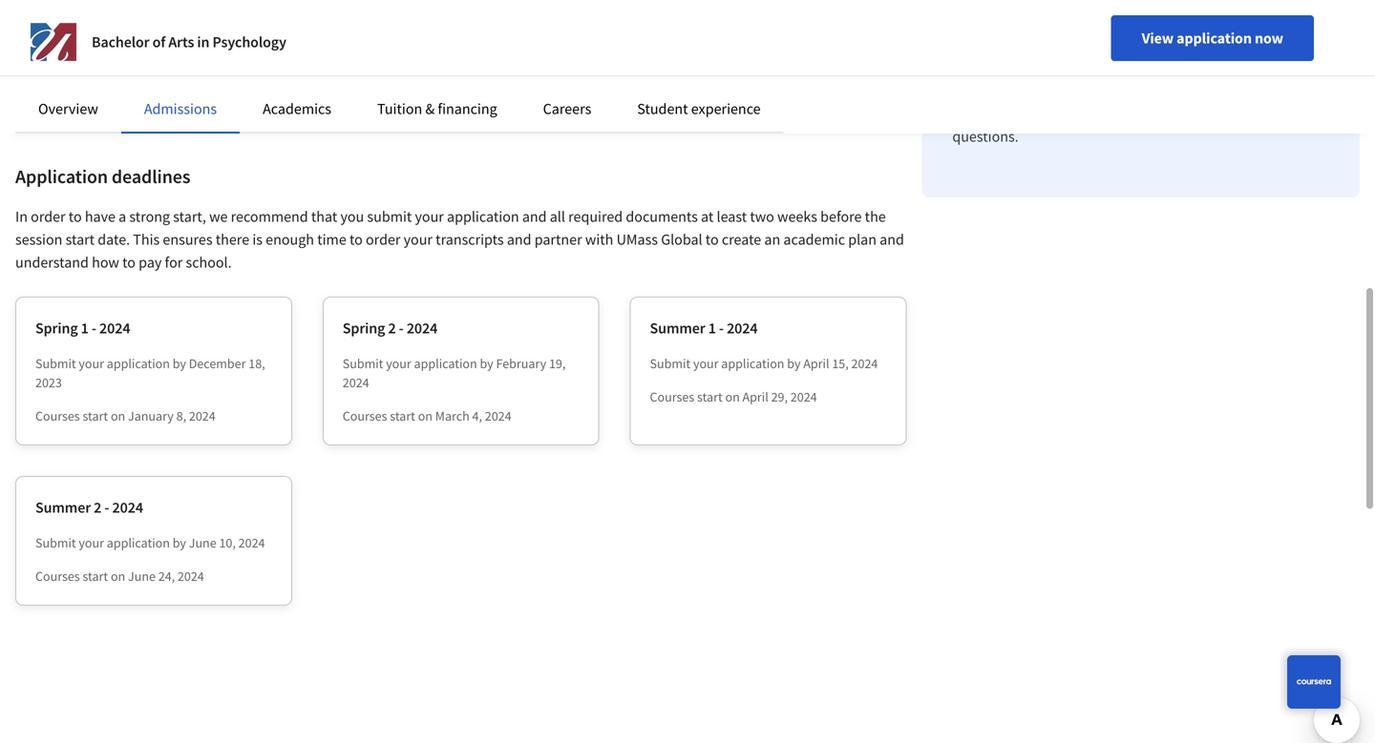 Task type: vqa. For each thing, say whether or not it's contained in the screenshot.


Task type: locate. For each thing, give the bounding box(es) containing it.
1 horizontal spatial with
[[1245, 104, 1273, 123]]

29, up summer 2: june 24, 2024
[[1073, 34, 1092, 53]]

by
[[173, 355, 186, 372], [480, 355, 493, 372], [787, 355, 801, 372], [173, 535, 186, 552]]

2: for summer
[[1026, 64, 1038, 82]]

1 vertical spatial with
[[585, 230, 613, 249]]

1 up submit your application by april 15, 2024
[[708, 319, 716, 338]]

summer for summer 1: april 29, 2024
[[970, 34, 1023, 53]]

2: inside list item
[[1013, 5, 1024, 23]]

list
[[960, 0, 1329, 83]]

1 horizontal spatial of
[[365, 3, 378, 22]]

submit down summer 2 - 2024
[[35, 535, 76, 552]]

is
[[252, 230, 263, 249]]

your down "summer 1 - 2024"
[[693, 355, 719, 372]]

to left "have"
[[69, 207, 82, 226]]

date.
[[98, 230, 130, 249]]

your for spring 2 - 2024
[[386, 355, 411, 372]]

2 1 from the left
[[708, 319, 716, 338]]

with down required
[[585, 230, 613, 249]]

that
[[311, 207, 337, 226]]

april down submit your application by april 15, 2024
[[742, 389, 769, 406]]

on left january
[[111, 408, 125, 425]]

on down submit your application by april 15, 2024
[[725, 389, 740, 406]]

of
[[365, 3, 378, 22], [152, 32, 165, 52]]

courses start on april 29, 2024
[[650, 389, 817, 406]]

courses down summer 2 - 2024
[[35, 568, 80, 585]]

courses start on march 4, 2024
[[343, 408, 511, 425]]

submit down spring 2 - 2024
[[343, 355, 383, 372]]

0 horizontal spatial march
[[435, 408, 470, 425]]

start for summer 1 - 2024
[[697, 389, 723, 406]]

2024 up submit your application by december 18, 2023
[[99, 319, 130, 338]]

understand
[[15, 253, 89, 272]]

courses start on january 8, 2024
[[35, 408, 216, 425]]

your for spring 1 - 2024
[[79, 355, 104, 372]]

1 horizontal spatial april
[[803, 355, 829, 372]]

on down submit your application by february 19, 2024
[[418, 408, 433, 425]]

your inside submit your application by december 18, 2023
[[79, 355, 104, 372]]

your inside submit your application by february 19, 2024
[[386, 355, 411, 372]]

2024 left the view
[[1095, 34, 1126, 53]]

2023
[[35, 374, 62, 392]]

your
[[415, 207, 444, 226], [404, 230, 433, 249], [79, 355, 104, 372], [386, 355, 411, 372], [693, 355, 719, 372], [79, 535, 104, 552]]

june
[[1041, 64, 1069, 82], [189, 535, 216, 552], [128, 568, 156, 585]]

- for summer 2 - 2024
[[104, 498, 109, 518]]

submit down "summer 1 - 2024"
[[650, 355, 691, 372]]

order
[[31, 207, 66, 226], [366, 230, 401, 249]]

2024 inside submit your application by february 19, 2024
[[343, 374, 369, 392]]

june down "summer 1: april 29, 2024"
[[1041, 64, 1069, 82]]

0 vertical spatial 29,
[[1073, 34, 1092, 53]]

contact
[[1030, 104, 1080, 123]]

bachelor of arts in psychology
[[92, 32, 286, 52]]

1 horizontal spatial 2
[[388, 319, 396, 338]]

1 vertical spatial 2:
[[1026, 64, 1038, 82]]

1 vertical spatial the
[[865, 207, 886, 226]]

1 horizontal spatial transcripts
[[436, 230, 504, 249]]

1 1 from the left
[[81, 319, 89, 338]]

order down submit
[[366, 230, 401, 249]]

1 horizontal spatial the
[[865, 207, 886, 226]]

student experience link
[[637, 99, 761, 118]]

transcripts inside in order to have a strong start, we recommend that you submit your application and all required documents at least two weeks before the session start date. this ensures there is enough time to order your transcripts and partner with umass global to create an academic plan and understand how to pay for school.
[[436, 230, 504, 249]]

spring up "summer 1: april 29, 2024"
[[970, 5, 1009, 23]]

with
[[1245, 104, 1273, 123], [585, 230, 613, 249]]

two
[[750, 207, 774, 226]]

march down submit your application by february 19, 2024
[[435, 408, 470, 425]]

march up "summer 1: april 29, 2024"
[[1028, 5, 1067, 23]]

0 horizontal spatial 24,
[[158, 568, 175, 585]]

submit
[[367, 207, 412, 226]]

2024 down summer 1: april 29, 2024 list item
[[1094, 64, 1125, 82]]

0 horizontal spatial of
[[152, 32, 165, 52]]

1 vertical spatial 4,
[[472, 408, 482, 425]]

the left date
[[310, 3, 331, 22]]

of left arts
[[152, 32, 165, 52]]

graduation
[[381, 3, 451, 22]]

2: up "summer 1: april 29, 2024"
[[1013, 5, 1024, 23]]

2: for spring
[[1013, 5, 1024, 23]]

start down "have"
[[66, 230, 95, 249]]

with left any
[[1245, 104, 1273, 123]]

by inside submit your application by february 19, 2024
[[480, 355, 493, 372]]

2:
[[1013, 5, 1024, 23], [1026, 64, 1038, 82]]

2 horizontal spatial april
[[1041, 34, 1070, 53]]

time
[[317, 230, 346, 249]]

summer left 1:
[[970, 34, 1023, 53]]

2024 up summer 1: april 29, 2024 list item
[[1085, 5, 1116, 23]]

submit inside submit your application by december 18, 2023
[[35, 355, 76, 372]]

arts
[[168, 32, 194, 52]]

april right 1:
[[1041, 34, 1070, 53]]

application
[[1177, 29, 1252, 48], [447, 207, 519, 226], [107, 355, 170, 372], [414, 355, 477, 372], [721, 355, 784, 372], [107, 535, 170, 552]]

your for summer 2 - 2024
[[79, 535, 104, 552]]

0 horizontal spatial 2:
[[1013, 5, 1024, 23]]

from
[[223, 112, 254, 131]]

june left 10,
[[189, 535, 216, 552]]

- up submit your application by april 15, 2024
[[719, 319, 724, 338]]

spring
[[970, 5, 1009, 23], [35, 319, 78, 338], [343, 319, 385, 338]]

0 horizontal spatial transcripts
[[152, 112, 220, 131]]

24, down "summer 1: april 29, 2024"
[[1072, 64, 1091, 82]]

2024 up the "submit your application by june 10, 2024" at left bottom
[[112, 498, 143, 518]]

2 up the "submit your application by june 10, 2024" at left bottom
[[94, 498, 101, 518]]

transcripts
[[152, 112, 220, 131], [436, 230, 504, 249]]

weeks
[[777, 207, 817, 226]]

your down spring 1 - 2024
[[79, 355, 104, 372]]

by left "december"
[[173, 355, 186, 372]]

summer 1: april 29, 2024 list item
[[970, 33, 1329, 53]]

application up courses start on april 29, 2024
[[721, 355, 784, 372]]

- up the "submit your application by june 10, 2024" at left bottom
[[104, 498, 109, 518]]

submit your application by june 10, 2024
[[35, 535, 265, 552]]

0 horizontal spatial 4,
[[472, 408, 482, 425]]

0 vertical spatial the
[[310, 3, 331, 22]]

1 vertical spatial transcripts
[[436, 230, 504, 249]]

academics
[[263, 99, 331, 118]]

2
[[388, 319, 396, 338], [94, 498, 101, 518]]

transferable
[[91, 56, 173, 75]]

4, down submit your application by february 19, 2024
[[472, 408, 482, 425]]

all
[[550, 207, 565, 226]]

1 horizontal spatial 24,
[[1072, 64, 1091, 82]]

your down spring 2 - 2024
[[386, 355, 411, 372]]

and left all
[[522, 207, 547, 226]]

application inside submit your application by february 19, 2024
[[414, 355, 477, 372]]

2 vertical spatial april
[[742, 389, 769, 406]]

and right colleges
[[338, 112, 362, 131]]

- down how
[[92, 319, 96, 338]]

february
[[496, 355, 546, 372]]

29,
[[1073, 34, 1092, 53], [771, 389, 788, 406]]

summer up courses start on april 29, 2024
[[650, 319, 705, 338]]

start left january
[[83, 408, 108, 425]]

date
[[334, 3, 362, 22]]

0 vertical spatial 4,
[[1071, 5, 1082, 23]]

0 horizontal spatial 2
[[94, 498, 101, 518]]

experience
[[691, 99, 761, 118]]

april left 15,
[[803, 355, 829, 372]]

and right plan
[[880, 230, 904, 249]]

before
[[820, 207, 862, 226]]

2 up submit your application by february 19, 2024
[[388, 319, 396, 338]]

by for summer 2 - 2024
[[173, 535, 186, 552]]

0 horizontal spatial order
[[31, 207, 66, 226]]

summer 1: april 29, 2024
[[970, 34, 1126, 53]]

by left 15,
[[787, 355, 801, 372]]

application left now
[[1177, 29, 1252, 48]]

how
[[92, 253, 119, 272]]

application for spring 1 - 2024
[[107, 355, 170, 372]]

summer inside summer 1: april 29, 2024 list item
[[970, 34, 1023, 53]]

application up 'courses start on june 24, 2024'
[[107, 535, 170, 552]]

by for spring 2 - 2024
[[480, 355, 493, 372]]

1 horizontal spatial spring
[[343, 319, 385, 338]]

overview
[[38, 99, 98, 118]]

submit your application by december 18, 2023
[[35, 355, 265, 392]]

to
[[69, 207, 82, 226], [349, 230, 363, 249], [705, 230, 719, 249], [122, 253, 136, 272]]

0 horizontal spatial spring
[[35, 319, 78, 338]]

12
[[15, 56, 31, 75]]

1 vertical spatial of
[[152, 32, 165, 52]]

summer 2 - 2024
[[35, 498, 143, 518]]

1 horizontal spatial 29,
[[1073, 34, 1092, 53]]

- up submit your application by february 19, 2024
[[399, 319, 404, 338]]

0 vertical spatial 2:
[[1013, 5, 1024, 23]]

start down submit your application by february 19, 2024
[[390, 408, 415, 425]]

courses down "summer 1 - 2024"
[[650, 389, 694, 406]]

the up plan
[[865, 207, 886, 226]]

2: down 1:
[[1026, 64, 1038, 82]]

application deadlines
[[15, 165, 190, 189]]

15,
[[832, 355, 849, 372]]

on down the "submit your application by june 10, 2024" at left bottom
[[111, 568, 125, 585]]

0 horizontal spatial with
[[585, 230, 613, 249]]

now
[[1255, 29, 1283, 48]]

summer inside summer 2: june 24, 2024 list item
[[970, 64, 1023, 82]]

2024 down "february"
[[485, 408, 511, 425]]

1 down understand
[[81, 319, 89, 338]]

indicating
[[243, 3, 307, 22]]

1 horizontal spatial order
[[366, 230, 401, 249]]

by inside submit your application by december 18, 2023
[[173, 355, 186, 372]]

2024
[[1085, 5, 1116, 23], [1095, 34, 1126, 53], [1094, 64, 1125, 82], [99, 319, 130, 338], [407, 319, 438, 338], [727, 319, 758, 338], [851, 355, 878, 372], [343, 374, 369, 392], [790, 389, 817, 406], [189, 408, 216, 425], [485, 408, 511, 425], [112, 498, 143, 518], [238, 535, 265, 552], [178, 568, 204, 585]]

on
[[725, 389, 740, 406], [111, 408, 125, 425], [418, 408, 433, 425], [111, 568, 125, 585]]

summer up 'courses start on june 24, 2024'
[[35, 498, 91, 518]]

courses down "2023"
[[35, 408, 80, 425]]

2 horizontal spatial spring
[[970, 5, 1009, 23]]

10,
[[219, 535, 236, 552]]

1 for summer
[[708, 319, 716, 338]]

application up courses start on march 4, 2024
[[414, 355, 477, 372]]

all
[[257, 112, 280, 131]]

- for summer 1 - 2024
[[719, 319, 724, 338]]

spring up "2023"
[[35, 319, 78, 338]]

summer 2: june 24, 2024
[[970, 64, 1125, 82]]

0 vertical spatial april
[[1041, 34, 1070, 53]]

of right date
[[365, 3, 378, 22]]

transcripts down cumulative
[[152, 112, 220, 131]]

by left "february"
[[480, 355, 493, 372]]

application left all
[[447, 207, 519, 226]]

june down the "submit your application by june 10, 2024" at left bottom
[[128, 568, 156, 585]]

1 vertical spatial 24,
[[158, 568, 175, 585]]

2024 right 15,
[[851, 355, 878, 372]]

to left pay
[[122, 253, 136, 272]]

0 vertical spatial with
[[1245, 104, 1273, 123]]

1 horizontal spatial 1
[[708, 319, 716, 338]]

24, inside list item
[[1072, 64, 1091, 82]]

0 vertical spatial march
[[1028, 5, 1067, 23]]

1 horizontal spatial march
[[1028, 5, 1067, 23]]

there
[[216, 230, 249, 249]]

0 vertical spatial 2
[[388, 319, 396, 338]]

submit for spring 1 - 2024
[[35, 355, 76, 372]]

0 vertical spatial 24,
[[1072, 64, 1091, 82]]

by left 10,
[[173, 535, 186, 552]]

spring inside list item
[[970, 5, 1009, 23]]

2 horizontal spatial june
[[1041, 64, 1069, 82]]

2.0
[[130, 89, 149, 108]]

summer 1 - 2024
[[650, 319, 758, 338]]

2: inside list item
[[1026, 64, 1038, 82]]

with inside contact enroll@umassglobal.edu with any questions.
[[1245, 104, 1273, 123]]

summer down "summer 1: april 29, 2024"
[[970, 64, 1023, 82]]

careers link
[[543, 99, 591, 118]]

submit inside submit your application by february 19, 2024
[[343, 355, 383, 372]]

29, down submit your application by april 15, 2024
[[771, 389, 788, 406]]

a
[[53, 89, 62, 108]]

- for spring 2 - 2024
[[399, 319, 404, 338]]

enough
[[266, 230, 314, 249]]

submit up "2023"
[[35, 355, 76, 372]]

spring down time
[[343, 319, 385, 338]]

submit your application by february 19, 2024
[[343, 355, 566, 392]]

1 vertical spatial 29,
[[771, 389, 788, 406]]

start down submit your application by april 15, 2024
[[697, 389, 723, 406]]

with inside in order to have a strong start, we recommend that you submit your application and all required documents at least two weeks before the session start date. this ensures there is enough time to order your transcripts and partner with umass global to create an academic plan and understand how to pay for school.
[[585, 230, 613, 249]]

your down summer 2 - 2024
[[79, 535, 104, 552]]

bachelor
[[92, 32, 149, 52]]

4, up "summer 1: april 29, 2024"
[[1071, 5, 1082, 23]]

march
[[1028, 5, 1067, 23], [435, 408, 470, 425]]

transcripts left partner
[[436, 230, 504, 249]]

on for summer 1 - 2024
[[725, 389, 740, 406]]

0 vertical spatial transcripts
[[152, 112, 220, 131]]

application up january
[[107, 355, 170, 372]]

0 horizontal spatial 1
[[81, 319, 89, 338]]

24, down the "submit your application by june 10, 2024" at left bottom
[[158, 568, 175, 585]]

start down the "submit your application by june 10, 2024" at left bottom
[[83, 568, 108, 585]]

1 horizontal spatial 2:
[[1026, 64, 1038, 82]]

cumulative
[[152, 89, 223, 108]]

order up session at the left
[[31, 207, 66, 226]]

and
[[338, 112, 362, 131], [522, 207, 547, 226], [507, 230, 531, 249], [880, 230, 904, 249]]

0 vertical spatial june
[[1041, 64, 1069, 82]]

application inside submit your application by december 18, 2023
[[107, 355, 170, 372]]

spring for spring 2: march 4, 2024
[[970, 5, 1009, 23]]

plan
[[848, 230, 877, 249]]

courses down spring 2 - 2024
[[343, 408, 387, 425]]

an
[[764, 230, 780, 249]]

deadlines
[[112, 165, 190, 189]]

2024 down spring 2 - 2024
[[343, 374, 369, 392]]

2 vertical spatial june
[[128, 568, 156, 585]]

0 horizontal spatial 29,
[[771, 389, 788, 406]]

spring 1 - 2024
[[35, 319, 130, 338]]

1 vertical spatial 2
[[94, 498, 101, 518]]

1 horizontal spatial 4,
[[1071, 5, 1082, 23]]

summer
[[970, 34, 1023, 53], [970, 64, 1023, 82], [650, 319, 705, 338], [35, 498, 91, 518]]

1 vertical spatial order
[[366, 230, 401, 249]]

1 horizontal spatial june
[[189, 535, 216, 552]]



Task type: describe. For each thing, give the bounding box(es) containing it.
spring 2: march 4, 2024
[[970, 5, 1116, 23]]

by for spring 1 - 2024
[[173, 355, 186, 372]]

courses for summer 1 - 2024
[[650, 389, 694, 406]]

pay
[[139, 253, 162, 272]]

spring 2: march 4, 2024 list item
[[970, 4, 1329, 24]]

courses for spring 1 - 2024
[[35, 408, 80, 425]]

in order to have a strong start, we recommend that you submit your application and all required documents at least two weeks before the session start date. this ensures there is enough time to order your transcripts and partner with umass global to create an academic plan and understand how to pay for school.
[[15, 207, 904, 272]]

0 horizontal spatial june
[[128, 568, 156, 585]]

university of massachusetts global logo image
[[31, 19, 76, 65]]

summer 2: june 24, 2024 list item
[[970, 63, 1329, 83]]

view application now
[[1142, 29, 1283, 48]]

student experience
[[637, 99, 761, 118]]

you
[[340, 207, 364, 226]]

application for spring 2 - 2024
[[414, 355, 477, 372]]

submit for summer 1 - 2024
[[650, 355, 691, 372]]

spring for spring 1 - 2024
[[35, 319, 78, 338]]

start for spring 2 - 2024
[[390, 408, 415, 425]]

0 horizontal spatial april
[[742, 389, 769, 406]]

in
[[197, 32, 209, 52]]

universities
[[365, 112, 438, 131]]

submit for summer 2 - 2024
[[35, 535, 76, 552]]

create
[[722, 230, 761, 249]]

attended
[[442, 112, 499, 131]]

march inside list item
[[1028, 5, 1067, 23]]

colleges
[[283, 112, 334, 131]]

0 horizontal spatial the
[[310, 3, 331, 22]]

19,
[[549, 355, 566, 372]]

high
[[102, 3, 130, 22]]

submit for spring 2 - 2024
[[343, 355, 383, 372]]

29, inside list item
[[1073, 34, 1092, 53]]

academics link
[[263, 99, 331, 118]]

your right submit
[[415, 207, 444, 226]]

transcript
[[178, 3, 240, 22]]

official
[[105, 112, 149, 131]]

view
[[1142, 29, 1174, 48]]

school
[[133, 3, 175, 22]]

1 vertical spatial june
[[189, 535, 216, 552]]

academic
[[783, 230, 845, 249]]

provide
[[53, 112, 102, 131]]

documents
[[626, 207, 698, 226]]

start for summer 2 - 2024
[[83, 568, 108, 585]]

december
[[189, 355, 246, 372]]

contact enroll@umassglobal.edu with any questions.
[[952, 104, 1299, 146]]

application for summer 2 - 2024
[[107, 535, 170, 552]]

18,
[[249, 355, 265, 372]]

and left partner
[[507, 230, 531, 249]]

any
[[1276, 104, 1299, 123]]

2 for summer
[[94, 498, 101, 518]]

tuition & financing link
[[377, 99, 497, 118]]

2024 right '8,'
[[189, 408, 216, 425]]

credits
[[176, 56, 223, 75]]

application inside in order to have a strong start, we recommend that you submit your application and all required documents at least two weeks before the session start date. this ensures there is enough time to order your transcripts and partner with umass global to create an academic plan and understand how to pay for school.
[[447, 207, 519, 226]]

required
[[568, 207, 623, 226]]

- for spring 1 - 2024
[[92, 319, 96, 338]]

strong
[[129, 207, 170, 226]]

careers
[[543, 99, 591, 118]]

2024 inside list item
[[1094, 64, 1125, 82]]

this
[[133, 230, 160, 249]]

view application now button
[[1111, 15, 1314, 61]]

courses start on june 24, 2024
[[35, 568, 204, 585]]

start for spring 1 - 2024
[[83, 408, 108, 425]]

to down the you
[[349, 230, 363, 249]]

least
[[717, 207, 747, 226]]

transcripts inside a minimum 2.0 cumulative gpa provide official transcripts from all colleges and universities attended
[[152, 112, 220, 131]]

summer for summer 2 - 2024
[[35, 498, 91, 518]]

june inside summer 2: june 24, 2024 list item
[[1041, 64, 1069, 82]]

january
[[128, 408, 174, 425]]

more
[[52, 56, 88, 75]]

0 vertical spatial order
[[31, 207, 66, 226]]

student
[[637, 99, 688, 118]]

start,
[[173, 207, 206, 226]]

overview link
[[38, 99, 98, 118]]

submit your application by april 15, 2024
[[650, 355, 878, 372]]

spring for spring 2 - 2024
[[343, 319, 385, 338]]

on for summer 2 - 2024
[[111, 568, 125, 585]]

recommend
[[231, 207, 308, 226]]

your down submit
[[404, 230, 433, 249]]

4, inside spring 2: march 4, 2024 list item
[[1071, 5, 1082, 23]]

spring 2 - 2024
[[343, 319, 438, 338]]

psychology
[[212, 32, 286, 52]]

2024 down the "submit your application by june 10, 2024" at left bottom
[[178, 568, 204, 585]]

1 vertical spatial march
[[435, 408, 470, 425]]

enroll@umassglobal.edu
[[1083, 104, 1242, 123]]

1 for spring
[[81, 319, 89, 338]]

0 vertical spatial of
[[365, 3, 378, 22]]

application inside 'button'
[[1177, 29, 1252, 48]]

the inside in order to have a strong start, we recommend that you submit your application and all required documents at least two weeks before the session start date. this ensures there is enough time to order your transcripts and partner with umass global to create an academic plan and understand how to pay for school.
[[865, 207, 886, 226]]

application for summer 1 - 2024
[[721, 355, 784, 372]]

ensures
[[163, 230, 213, 249]]

tuition & financing
[[377, 99, 497, 118]]

to down at
[[705, 230, 719, 249]]

courses for summer 2 - 2024
[[35, 568, 80, 585]]

admissions link
[[144, 99, 217, 118]]

on for spring 2 - 2024
[[418, 408, 433, 425]]

2024 up submit your application by april 15, 2024
[[727, 319, 758, 338]]

2024 down submit your application by april 15, 2024
[[790, 389, 817, 406]]

session
[[15, 230, 62, 249]]

courses for spring 2 - 2024
[[343, 408, 387, 425]]

list containing spring 2: march 4, 2024
[[960, 0, 1329, 83]]

tuition
[[377, 99, 422, 118]]

questions.
[[952, 127, 1019, 146]]

1:
[[1026, 34, 1038, 53]]

global
[[661, 230, 702, 249]]

or
[[34, 56, 49, 75]]

summer for summer 1 - 2024
[[650, 319, 705, 338]]

have
[[85, 207, 116, 226]]

2 for spring
[[388, 319, 396, 338]]

your for summer 1 - 2024
[[693, 355, 719, 372]]

april inside list item
[[1041, 34, 1070, 53]]

12 or more transferable credits
[[15, 56, 223, 75]]

official
[[53, 3, 99, 22]]

at
[[701, 207, 714, 226]]

application
[[15, 165, 108, 189]]

financing
[[438, 99, 497, 118]]

and inside a minimum 2.0 cumulative gpa provide official transcripts from all colleges and universities attended
[[338, 112, 362, 131]]

start inside in order to have a strong start, we recommend that you submit your application and all required documents at least two weeks before the session start date. this ensures there is enough time to order your transcripts and partner with umass global to create an academic plan and understand how to pay for school.
[[66, 230, 95, 249]]

in
[[15, 207, 28, 226]]

2024 up submit your application by february 19, 2024
[[407, 319, 438, 338]]

by for summer 1 - 2024
[[787, 355, 801, 372]]

school.
[[186, 253, 232, 272]]

on for spring 1 - 2024
[[111, 408, 125, 425]]

admissions
[[144, 99, 217, 118]]

summer for summer 2: june 24, 2024
[[970, 64, 1023, 82]]

partner
[[534, 230, 582, 249]]

8,
[[176, 408, 186, 425]]

2024 right 10,
[[238, 535, 265, 552]]

1 vertical spatial april
[[803, 355, 829, 372]]

for
[[165, 253, 183, 272]]



